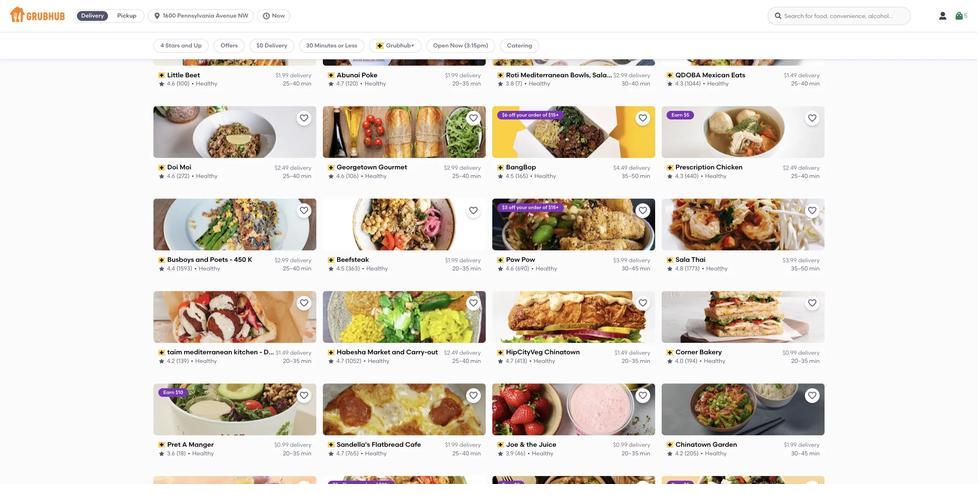 Task type: describe. For each thing, give the bounding box(es) containing it.
delivery for roti mediterranean bowls, salads & pitas
[[629, 72, 651, 79]]

Search for food, convenience, alcohol... search field
[[768, 7, 911, 25]]

salads
[[593, 71, 615, 79]]

subscription pass image for corner bakery
[[667, 350, 674, 356]]

30
[[306, 42, 313, 49]]

$3
[[502, 205, 508, 211]]

subscription pass image for hipcityveg chinatown
[[497, 350, 505, 356]]

gourmet
[[379, 164, 407, 171]]

4.0
[[676, 358, 684, 365]]

30 minutes or less
[[306, 42, 358, 49]]

little beet logo image
[[154, 14, 316, 66]]

$0.99 for pret a manger
[[274, 442, 289, 449]]

checkout
[[760, 274, 787, 281]]

$2.99 for roti mediterranean bowls, salads & pitas
[[614, 72, 628, 79]]

pow pow logo image
[[493, 199, 656, 251]]

20–35 min for corner bakery
[[792, 358, 820, 365]]

out
[[427, 349, 438, 356]]

5
[[965, 12, 968, 19]]

svg image for 1600 pennsylvania avenue nw
[[153, 12, 161, 20]]

$2.49 delivery for doi moi
[[275, 164, 312, 171]]

dupont
[[264, 349, 288, 356]]

healthy for sala thai
[[707, 265, 728, 272]]

abunai poke logo image
[[323, 14, 486, 66]]

1 pow from the left
[[506, 256, 520, 264]]

or
[[338, 42, 344, 49]]

(106)
[[346, 173, 359, 180]]

4.7 for sandella's flatbread cafe
[[337, 450, 344, 457]]

$1.99 delivery for beefsteak
[[445, 257, 481, 264]]

joe
[[506, 441, 519, 449]]

save this restaurant button for qdoba mexican eats
[[805, 19, 820, 33]]

grubhub+
[[386, 42, 415, 49]]

$2.49 delivery for prescription chicken
[[783, 164, 820, 171]]

subscription pass image for pow pow
[[497, 257, 505, 263]]

proceed to checkout button
[[703, 270, 812, 285]]

1600 pennsylvania avenue nw
[[163, 12, 248, 19]]

1 horizontal spatial delivery
[[265, 42, 287, 49]]

(363)
[[346, 265, 360, 272]]

4.6 (690)
[[506, 265, 530, 272]]

sandella's
[[337, 441, 370, 449]]

proceed to checkout
[[728, 274, 787, 281]]

busboys and poets - 450 k
[[167, 256, 252, 264]]

pickup
[[117, 12, 137, 19]]

(194)
[[685, 358, 698, 365]]

4.2 for taim mediterranean kitchen - dupont circle
[[167, 358, 175, 365]]

earn $10
[[163, 390, 183, 396]]

$3.99 for sala thai
[[783, 257, 797, 264]]

healthy for qdoba mexican eats
[[708, 80, 729, 87]]

20–35 min for joe & the juice
[[622, 450, 651, 457]]

$1.99 delivery for abunai poke
[[445, 72, 481, 79]]

20–35 for joe & the juice
[[622, 450, 639, 457]]

pret a manger logo image
[[154, 384, 316, 436]]

subscription pass image for abunai poke
[[328, 72, 335, 78]]

pitas
[[623, 71, 639, 79]]

bangbop logo image
[[493, 106, 656, 158]]

• for doi moi
[[192, 173, 194, 180]]

juice
[[539, 441, 557, 449]]

$2.99 for georgetown gourmet
[[444, 164, 458, 171]]

$1.49 delivery for kitchen
[[276, 349, 312, 356]]

$0.99 delivery for corner bakery
[[783, 349, 820, 356]]

little
[[167, 71, 184, 79]]

beefsteak
[[337, 256, 369, 264]]

svg image for now
[[262, 12, 271, 20]]

min for hipcityveg chinatown
[[640, 358, 651, 365]]

star icon image for roti mediterranean bowls, salads & pitas
[[497, 81, 504, 87]]

min for little beet
[[301, 80, 312, 87]]

min for sala thai
[[810, 265, 820, 272]]

earn $5 for little
[[163, 20, 181, 26]]

20–35 min for abunai poke
[[453, 80, 481, 87]]

4.4 (1593)
[[167, 265, 192, 272]]

delivery for pret a manger
[[290, 442, 312, 449]]

(272)
[[177, 173, 190, 180]]

3.6 (18)
[[167, 450, 186, 457]]

habesha
[[337, 349, 366, 356]]

habesha market and carry-out
[[337, 349, 438, 356]]

minutes
[[315, 42, 337, 49]]

4.7 for abunai poke
[[337, 80, 344, 87]]

450
[[234, 256, 246, 264]]

• healthy for hipcityveg chinatown
[[530, 358, 555, 365]]

$6 off your order of $15+
[[502, 112, 559, 118]]

save this restaurant button for roti mediterranean bowls, salads & pitas
[[636, 19, 651, 33]]

corner bakery logo image
[[662, 291, 825, 343]]

your for pow pow
[[517, 205, 527, 211]]

corner bakery
[[676, 349, 722, 356]]

earn for pret a manger
[[163, 390, 174, 396]]

25–40 min for sandella's flatbread cafe
[[453, 450, 481, 457]]

$1.49 delivery for eats
[[784, 72, 820, 79]]

(1052)
[[346, 358, 362, 365]]

delivery for beefsteak
[[460, 257, 481, 264]]

min for roti mediterranean bowls, salads & pitas
[[640, 80, 651, 87]]

taim mediterranean kitchen - dupont circle logo image
[[154, 291, 316, 343]]

carry-
[[406, 349, 427, 356]]

qdoba mexican eats logo image
[[662, 14, 825, 66]]

4.5 (363)
[[337, 265, 360, 272]]

delivery for abunai poke
[[460, 72, 481, 79]]

(1044)
[[685, 80, 701, 87]]

(765)
[[346, 450, 359, 457]]

hipcityveg
[[506, 349, 543, 356]]

save this restaurant button for hipcityveg chinatown
[[636, 296, 651, 311]]

offers
[[221, 42, 238, 49]]

25–40 for doi moi
[[283, 173, 300, 180]]

bakery
[[700, 349, 722, 356]]

pret a manger
[[167, 441, 214, 449]]

your for bangbop
[[517, 112, 527, 118]]

subscription pass image for roti mediterranean bowls, salads & pitas
[[497, 72, 505, 78]]

hipcityveg chinatown
[[506, 349, 580, 356]]

star icon image for prescription chicken
[[667, 173, 674, 180]]

save this restaurant image for qdoba mexican eats
[[808, 21, 818, 31]]

25–40 min for habesha market and carry-out
[[453, 358, 481, 365]]

pickup button
[[110, 9, 144, 23]]

up
[[194, 42, 202, 49]]

tropical smoothie cafe  logo image
[[154, 476, 316, 484]]

30–45 for pow pow
[[622, 265, 639, 272]]

star icon image for pret a manger
[[158, 451, 165, 457]]

• for beefsteak
[[362, 265, 364, 272]]

25–40 for qdoba mexican eats
[[792, 80, 808, 87]]

4.6 (106)
[[337, 173, 359, 180]]

4.0 (194)
[[676, 358, 698, 365]]

prescription
[[676, 164, 715, 171]]

proceed
[[728, 274, 751, 281]]

min for corner bakery
[[810, 358, 820, 365]]

• for pow pow
[[532, 265, 534, 272]]

4.7 (120)
[[337, 80, 358, 87]]

stars
[[165, 42, 180, 49]]

save this restaurant image for chinatown garden
[[808, 391, 818, 401]]

25–40 min for qdoba mexican eats
[[792, 80, 820, 87]]

georgetown
[[337, 164, 377, 171]]

cafe
[[405, 441, 421, 449]]

sandella's flatbread cafe
[[337, 441, 421, 449]]

30–40 min
[[622, 80, 651, 87]]

saladworks  logo image
[[662, 476, 825, 484]]

star icon image for busboys and poets - 450 k
[[158, 266, 165, 272]]

• for sandella's flatbread cafe
[[361, 450, 363, 457]]

healthy for taim mediterranean kitchen - dupont circle
[[195, 358, 217, 365]]

nw
[[238, 12, 248, 19]]

garden
[[713, 441, 738, 449]]

$5 for prescription
[[684, 112, 690, 118]]

3.8 (7)
[[506, 80, 523, 87]]

save this restaurant button for abunai poke
[[466, 19, 481, 33]]

taim
[[167, 349, 182, 356]]

min for beefsteak
[[471, 265, 481, 272]]

$5 for little
[[176, 20, 181, 26]]

• for sala thai
[[702, 265, 705, 272]]

4.3 (440)
[[676, 173, 699, 180]]

• healthy for georgetown gourmet
[[361, 173, 387, 180]]

subscription pass image for beefsteak
[[328, 257, 335, 263]]

subscription pass image for sandella's flatbread cafe
[[328, 442, 335, 448]]

open now (3:15pm)
[[433, 42, 489, 49]]

avenue
[[216, 12, 237, 19]]

4.2 for chinatown garden
[[676, 450, 684, 457]]

30–45 min for chinatown garden
[[791, 450, 820, 457]]

4.7 (1052)
[[337, 358, 362, 365]]

- for poets
[[230, 256, 232, 264]]

corner
[[676, 349, 698, 356]]

hipcityveg chinatown logo image
[[493, 291, 656, 343]]

• healthy for qdoba mexican eats
[[703, 80, 729, 87]]

$1.99 delivery for chinatown garden
[[784, 442, 820, 449]]

habesha market and carry-out logo image
[[323, 291, 486, 343]]

little beet
[[167, 71, 200, 79]]

25–40 min for georgetown gourmet
[[453, 173, 481, 180]]

mediterranean
[[521, 71, 569, 79]]

min for taim mediterranean kitchen - dupont circle
[[301, 358, 312, 365]]

min for qdoba mexican eats
[[810, 80, 820, 87]]

poke
[[362, 71, 378, 79]]

georgetown gourmet
[[337, 164, 407, 171]]

$10
[[176, 390, 183, 396]]

delivery for qdoba mexican eats
[[799, 72, 820, 79]]

$4.49
[[614, 164, 628, 171]]

pennsylvania
[[177, 12, 214, 19]]

4.6 (272)
[[167, 173, 190, 180]]

$4.49 delivery
[[614, 164, 651, 171]]

save this restaurant image for georgetown gourmet
[[469, 114, 479, 123]]

25–40 for prescription chicken
[[792, 173, 808, 180]]

delivery inside "button"
[[81, 12, 104, 19]]

$6
[[502, 112, 508, 118]]

georgetown gourmet logo image
[[323, 106, 486, 158]]

• for prescription chicken
[[701, 173, 703, 180]]

• for habesha market and carry-out
[[364, 358, 366, 365]]

4.8
[[676, 265, 684, 272]]

healthy for sandella's flatbread cafe
[[365, 450, 387, 457]]

of for pow pow
[[543, 205, 548, 211]]

$1.99 for beefsteak
[[445, 257, 458, 264]]

save this restaurant button for taim mediterranean kitchen - dupont circle
[[297, 296, 312, 311]]



Task type: locate. For each thing, give the bounding box(es) containing it.
$2.99
[[614, 72, 628, 79], [444, 164, 458, 171], [275, 257, 289, 264]]

4
[[160, 42, 164, 49]]

order
[[528, 112, 542, 118], [529, 205, 542, 211]]

1 $3.99 delivery from the left
[[614, 257, 651, 264]]

1 horizontal spatial pow
[[522, 256, 535, 264]]

less
[[345, 42, 358, 49]]

0 horizontal spatial pow
[[506, 256, 520, 264]]

• healthy down manger
[[188, 450, 214, 457]]

healthy down beet
[[196, 80, 218, 87]]

2 vertical spatial and
[[392, 349, 405, 356]]

- for kitchen
[[260, 349, 262, 356]]

$3.99 delivery for pow pow
[[614, 257, 651, 264]]

20–35 for taim mediterranean kitchen - dupont circle
[[283, 358, 300, 365]]

0 horizontal spatial earn $5
[[163, 20, 181, 26]]

0 vertical spatial 30–45
[[622, 265, 639, 272]]

4.6 down little
[[167, 80, 175, 87]]

healthy down prescription chicken
[[705, 173, 727, 180]]

star icon image
[[158, 81, 165, 87], [328, 81, 335, 87], [497, 81, 504, 87], [667, 81, 674, 87], [158, 173, 165, 180], [328, 173, 335, 180], [497, 173, 504, 180], [667, 173, 674, 180], [158, 266, 165, 272], [328, 266, 335, 272], [497, 266, 504, 272], [667, 266, 674, 272], [158, 358, 165, 365], [328, 358, 335, 365], [497, 358, 504, 365], [667, 358, 674, 365], [158, 451, 165, 457], [328, 451, 335, 457], [497, 451, 504, 457], [667, 451, 674, 457]]

save this restaurant button for joe & the juice
[[636, 389, 651, 403]]

0 horizontal spatial -
[[230, 256, 232, 264]]

0 horizontal spatial 30–45
[[622, 265, 639, 272]]

30–40
[[622, 80, 639, 87]]

doi moi logo image
[[154, 106, 316, 158]]

mexican
[[703, 71, 730, 79]]

(205)
[[685, 450, 699, 457]]

pow
[[506, 256, 520, 264], [522, 256, 535, 264]]

$3.99 delivery
[[614, 257, 651, 264], [783, 257, 820, 264]]

save this restaurant button for sala thai
[[805, 204, 820, 218]]

• down beet
[[192, 80, 194, 87]]

(7)
[[516, 80, 523, 87]]

taim mediterranean kitchen - dupont circle
[[167, 349, 309, 356]]

0 vertical spatial delivery
[[81, 12, 104, 19]]

$1.49 for eats
[[784, 72, 797, 79]]

1 horizontal spatial now
[[450, 42, 463, 49]]

4.8 (1773)
[[676, 265, 700, 272]]

4.3 left (440)
[[676, 173, 684, 180]]

4.2 (139)
[[167, 358, 189, 365]]

• healthy right (272) in the top of the page
[[192, 173, 218, 180]]

1 $15+ from the top
[[549, 112, 559, 118]]

25–40 for sandella's flatbread cafe
[[453, 450, 469, 457]]

• right (46)
[[528, 450, 530, 457]]

earn down 1600
[[163, 20, 174, 26]]

beet
[[185, 71, 200, 79]]

1 vertical spatial $5
[[684, 112, 690, 118]]

0 horizontal spatial $0.99
[[274, 442, 289, 449]]

1 vertical spatial 35–50
[[791, 265, 808, 272]]

0 horizontal spatial $5
[[176, 20, 181, 26]]

star icon image for joe & the juice
[[497, 451, 504, 457]]

1 horizontal spatial $2.49
[[444, 349, 458, 356]]

0 vertical spatial $2.99 delivery
[[614, 72, 651, 79]]

min for georgetown gourmet
[[471, 173, 481, 180]]

earn left $10
[[163, 390, 174, 396]]

rad oda logo image
[[493, 476, 656, 484]]

healthy down hipcityveg chinatown
[[534, 358, 555, 365]]

0 horizontal spatial 35–50 min
[[622, 173, 651, 180]]

save this restaurant image for busboys and poets - 450 k
[[299, 206, 309, 216]]

subscription pass image left the joe
[[497, 442, 505, 448]]

• healthy down the georgetown gourmet
[[361, 173, 387, 180]]

30–45 for chinatown garden
[[791, 450, 808, 457]]

(690)
[[516, 265, 530, 272]]

healthy down manger
[[192, 450, 214, 457]]

subscription pass image left the beefsteak
[[328, 257, 335, 263]]

prescription chicken
[[676, 164, 743, 171]]

1 horizontal spatial $0.99
[[613, 442, 628, 449]]

0 vertical spatial $15+
[[549, 112, 559, 118]]

• right the (413)
[[530, 358, 532, 365]]

delivery right $0
[[265, 42, 287, 49]]

pow up 4.6 (690)
[[506, 256, 520, 264]]

• for abunai poke
[[360, 80, 363, 87]]

1 vertical spatial order
[[529, 205, 542, 211]]

star icon image left 4.7 (765)
[[328, 451, 335, 457]]

0 vertical spatial 4.2
[[167, 358, 175, 365]]

2 vertical spatial $2.99 delivery
[[275, 257, 312, 264]]

a
[[182, 441, 187, 449]]

save this restaurant image
[[299, 114, 309, 123], [808, 114, 818, 123], [299, 206, 309, 216], [469, 206, 479, 216], [638, 206, 648, 216], [469, 299, 479, 308], [638, 299, 648, 308], [808, 299, 818, 308]]

4.5 left (363)
[[337, 265, 345, 272]]

1 horizontal spatial 4.5
[[506, 173, 514, 180]]

min for pret a manger
[[301, 450, 312, 457]]

• right (765)
[[361, 450, 363, 457]]

1 horizontal spatial 30–45
[[791, 450, 808, 457]]

chinatown garden logo image
[[662, 384, 825, 436]]

healthy down sandella's flatbread cafe
[[365, 450, 387, 457]]

healthy down garden
[[705, 450, 727, 457]]

$2.99 delivery for roti mediterranean bowls, salads & pitas
[[614, 72, 651, 79]]

sandella's flatbread cafe logo image
[[323, 384, 486, 436]]

save this restaurant image for taim mediterranean kitchen - dupont circle
[[299, 299, 309, 308]]

save this restaurant button for doi moi
[[297, 111, 312, 126]]

min for sandella's flatbread cafe
[[471, 450, 481, 457]]

• healthy right (363)
[[362, 265, 388, 272]]

0 horizontal spatial $3.99 delivery
[[614, 257, 651, 264]]

• for bangbop
[[530, 173, 533, 180]]

bowls,
[[571, 71, 591, 79]]

star icon image for georgetown gourmet
[[328, 173, 335, 180]]

$1.99 delivery
[[276, 72, 312, 79], [445, 72, 481, 79], [445, 257, 481, 264], [445, 442, 481, 449], [784, 442, 820, 449]]

healthy down the georgetown gourmet
[[365, 173, 387, 180]]

1 vertical spatial and
[[196, 256, 208, 264]]

save this restaurant image for beefsteak
[[469, 206, 479, 216]]

1 horizontal spatial $1.49 delivery
[[615, 349, 651, 356]]

healthy right the (690)
[[536, 265, 557, 272]]

your
[[517, 112, 527, 118], [517, 205, 527, 211]]

1 horizontal spatial -
[[260, 349, 262, 356]]

flatbread
[[372, 441, 404, 449]]

0 vertical spatial off
[[509, 112, 516, 118]]

subscription pass image left habesha
[[328, 350, 335, 356]]

35–50 for bangbop
[[622, 173, 639, 180]]

sala thai logo image
[[662, 199, 825, 251]]

4.5 left (165)
[[506, 173, 514, 180]]

earn $5 for prescription
[[672, 112, 690, 118]]

save this restaurant image for joe & the juice
[[638, 391, 648, 401]]

0 vertical spatial 35–50
[[622, 173, 639, 180]]

$0.99 for joe & the juice
[[613, 442, 628, 449]]

qdoba
[[676, 71, 701, 79]]

4.7 left (765)
[[337, 450, 344, 457]]

star icon image left 4.2 (139)
[[158, 358, 165, 365]]

(18)
[[177, 450, 186, 457]]

1 vertical spatial 4.2
[[676, 450, 684, 457]]

0 horizontal spatial $3.99
[[614, 257, 628, 264]]

$2.49 for prescription chicken
[[783, 164, 797, 171]]

star icon image for sala thai
[[667, 266, 674, 272]]

and left carry-
[[392, 349, 405, 356]]

2 of from the top
[[543, 205, 548, 211]]

2 horizontal spatial $1.49
[[784, 72, 797, 79]]

prescription chicken logo image
[[662, 106, 825, 158]]

1 horizontal spatial 35–50 min
[[791, 265, 820, 272]]

4.5 (165)
[[506, 173, 528, 180]]

earn $5 down 1600
[[163, 20, 181, 26]]

subscription pass image left georgetown
[[328, 165, 335, 171]]

4.7 left the (413)
[[506, 358, 514, 365]]

delivery for little beet
[[290, 72, 312, 79]]

1 vertical spatial now
[[450, 42, 463, 49]]

bangbop
[[506, 164, 536, 171]]

$5 down 1600
[[176, 20, 181, 26]]

• down qdoba mexican eats
[[703, 80, 706, 87]]

2 horizontal spatial $0.99
[[783, 349, 797, 356]]

subscription pass image for qdoba mexican eats
[[667, 72, 674, 78]]

beefsteak logo image
[[323, 199, 486, 251]]

1 horizontal spatial $0.99 delivery
[[613, 442, 651, 449]]

california tortilla logo image
[[323, 476, 486, 484]]

1 vertical spatial delivery
[[265, 42, 287, 49]]

0 vertical spatial $2.99
[[614, 72, 628, 79]]

star icon image left the 4.3 (440)
[[667, 173, 674, 180]]

0 horizontal spatial and
[[181, 42, 192, 49]]

delivery for chinatown garden
[[799, 442, 820, 449]]

healthy right (272) in the top of the page
[[196, 173, 218, 180]]

• healthy for habesha market and carry-out
[[364, 358, 390, 365]]

4.7 (413)
[[506, 358, 528, 365]]

1 of from the top
[[543, 112, 547, 118]]

35–50 min for bangbop
[[622, 173, 651, 180]]

1 vertical spatial 4.3
[[676, 173, 684, 180]]

0 vertical spatial 4.3
[[676, 80, 684, 87]]

& up (46)
[[520, 441, 525, 449]]

subscription pass image left busboys
[[158, 257, 166, 263]]

0 vertical spatial and
[[181, 42, 192, 49]]

order right $3
[[529, 205, 542, 211]]

• right (18)
[[188, 450, 190, 457]]

• right (106)
[[361, 173, 363, 180]]

0 horizontal spatial 30–45 min
[[622, 265, 651, 272]]

• right (272) in the top of the page
[[192, 173, 194, 180]]

0 horizontal spatial chinatown
[[545, 349, 580, 356]]

pow pow
[[506, 256, 535, 264]]

0 vertical spatial $5
[[176, 20, 181, 26]]

4.5 for beefsteak
[[337, 265, 345, 272]]

off right $6
[[509, 112, 516, 118]]

star icon image left 4.6 (690)
[[497, 266, 504, 272]]

delivery for hipcityveg chinatown
[[629, 349, 651, 356]]

• right (1593)
[[194, 265, 197, 272]]

25–40 min for prescription chicken
[[792, 173, 820, 180]]

$3 off your order of $15+
[[502, 205, 559, 211]]

• healthy down thai
[[702, 265, 728, 272]]

earn for little beet
[[163, 20, 174, 26]]

subscription pass image left little
[[158, 72, 166, 78]]

1 vertical spatial your
[[517, 205, 527, 211]]

0 horizontal spatial now
[[272, 12, 285, 19]]

2 $3.99 from the left
[[783, 257, 797, 264]]

2 4.3 from the top
[[676, 173, 684, 180]]

4.6
[[167, 80, 175, 87], [167, 173, 175, 180], [337, 173, 345, 180], [506, 265, 514, 272]]

1 horizontal spatial 30–45 min
[[791, 450, 820, 457]]

0 horizontal spatial $2.49
[[275, 164, 289, 171]]

1 horizontal spatial 35–50
[[791, 265, 808, 272]]

1 vertical spatial chinatown
[[676, 441, 711, 449]]

• healthy down chinatown garden
[[701, 450, 727, 457]]

1 horizontal spatial $1.49
[[615, 349, 628, 356]]

1 horizontal spatial $3.99 delivery
[[783, 257, 820, 264]]

star icon image for beefsteak
[[328, 266, 335, 272]]

2 $15+ from the top
[[549, 205, 559, 211]]

main navigation navigation
[[0, 0, 979, 32]]

• healthy for corner bakery
[[700, 358, 726, 365]]

busboys and poets - 450 k logo image
[[154, 199, 316, 251]]

roti
[[506, 71, 519, 79]]

5 button
[[955, 9, 968, 23]]

star icon image left 4.8
[[667, 266, 674, 272]]

0 horizontal spatial 35–50
[[622, 173, 639, 180]]

1 order from the top
[[528, 112, 542, 118]]

0 horizontal spatial 4.5
[[337, 265, 345, 272]]

4.6 left (106)
[[337, 173, 345, 180]]

• healthy for doi moi
[[192, 173, 218, 180]]

subscription pass image left the roti
[[497, 72, 505, 78]]

0 vertical spatial now
[[272, 12, 285, 19]]

35–50 for sala thai
[[791, 265, 808, 272]]

1 your from the top
[[517, 112, 527, 118]]

the
[[527, 441, 537, 449]]

star icon image left 4.5 (165)
[[497, 173, 504, 180]]

k
[[248, 256, 252, 264]]

1 vertical spatial $2.99
[[444, 164, 458, 171]]

chinatown down hipcityveg chinatown logo
[[545, 349, 580, 356]]

2 your from the top
[[517, 205, 527, 211]]

0 vertical spatial of
[[543, 112, 547, 118]]

(100)
[[177, 80, 190, 87]]

0 vertical spatial chinatown
[[545, 349, 580, 356]]

1 $3.99 from the left
[[614, 257, 628, 264]]

4.7 left (1052)
[[337, 358, 344, 365]]

1 vertical spatial 30–45 min
[[791, 450, 820, 457]]

$3.99
[[614, 257, 628, 264], [783, 257, 797, 264]]

doi
[[167, 164, 178, 171]]

0 vertical spatial &
[[616, 71, 621, 79]]

0 horizontal spatial 4.2
[[167, 358, 175, 365]]

0 vertical spatial -
[[230, 256, 232, 264]]

• healthy down busboys and poets - 450 k
[[194, 265, 220, 272]]

1 horizontal spatial earn $5
[[672, 112, 690, 118]]

of
[[543, 112, 547, 118], [543, 205, 548, 211]]

subscription pass image for taim mediterranean kitchen - dupont circle
[[158, 350, 166, 356]]

1 vertical spatial earn $5
[[672, 112, 690, 118]]

thai
[[692, 256, 706, 264]]

earn $5 down 4.3 (1044)
[[672, 112, 690, 118]]

svg image inside 5 button
[[955, 11, 965, 21]]

now button
[[257, 9, 294, 23]]

healthy down mexican
[[708, 80, 729, 87]]

star icon image left the 3.6
[[158, 451, 165, 457]]

doi moi
[[167, 164, 192, 171]]

delivery for prescription chicken
[[799, 164, 820, 171]]

1 vertical spatial 30–45
[[791, 450, 808, 457]]

• healthy down prescription chicken
[[701, 173, 727, 180]]

star icon image for corner bakery
[[667, 358, 674, 365]]

0 vertical spatial 4.5
[[506, 173, 514, 180]]

poets
[[210, 256, 228, 264]]

4.2 down taim
[[167, 358, 175, 365]]

healthy down market
[[368, 358, 390, 365]]

$0.99
[[783, 349, 797, 356], [274, 442, 289, 449], [613, 442, 628, 449]]

$3.99 delivery for sala thai
[[783, 257, 820, 264]]

star icon image for pow pow
[[497, 266, 504, 272]]

2 horizontal spatial $2.99
[[614, 72, 628, 79]]

1 vertical spatial 4.5
[[337, 265, 345, 272]]

1 horizontal spatial $3.99
[[783, 257, 797, 264]]

grubhub plus flag logo image
[[376, 43, 385, 49]]

subscription pass image for habesha market and carry-out
[[328, 350, 335, 356]]

subscription pass image left pow pow
[[497, 257, 505, 263]]

2 vertical spatial $2.99
[[275, 257, 289, 264]]

market
[[368, 349, 390, 356]]

2 order from the top
[[529, 205, 542, 211]]

$0.99 delivery for joe & the juice
[[613, 442, 651, 449]]

subscription pass image left taim
[[158, 350, 166, 356]]

$3.99 for pow pow
[[614, 257, 628, 264]]

• healthy down bakery
[[700, 358, 726, 365]]

4.2 (205)
[[676, 450, 699, 457]]

subscription pass image left sandella's
[[328, 442, 335, 448]]

2 horizontal spatial $0.99 delivery
[[783, 349, 820, 356]]

• down thai
[[702, 265, 705, 272]]

abunai poke
[[337, 71, 378, 79]]

• healthy for chinatown garden
[[701, 450, 727, 457]]

of right $3
[[543, 205, 548, 211]]

now inside now 'button'
[[272, 12, 285, 19]]

• healthy for pret a manger
[[188, 450, 214, 457]]

1 4.3 from the top
[[676, 80, 684, 87]]

1 vertical spatial -
[[260, 349, 262, 356]]

pow up the (690)
[[522, 256, 535, 264]]

$2.99 delivery for busboys and poets - 450 k
[[275, 257, 312, 264]]

2 horizontal spatial and
[[392, 349, 405, 356]]

0 horizontal spatial &
[[520, 441, 525, 449]]

star icon image left "4.7 (413)"
[[497, 358, 504, 365]]

1 vertical spatial $2.99 delivery
[[444, 164, 481, 171]]

and
[[181, 42, 192, 49], [196, 256, 208, 264], [392, 349, 405, 356]]

- left the 450
[[230, 256, 232, 264]]

1 horizontal spatial $2.99 delivery
[[444, 164, 481, 171]]

1 vertical spatial 35–50 min
[[791, 265, 820, 272]]

0 vertical spatial earn $5
[[163, 20, 181, 26]]

and left up
[[181, 42, 192, 49]]

$5
[[176, 20, 181, 26], [684, 112, 690, 118]]

0 vertical spatial earn
[[163, 20, 174, 26]]

delivery for joe & the juice
[[629, 442, 651, 449]]

4.6 down the "doi"
[[167, 173, 175, 180]]

abunai
[[337, 71, 360, 79]]

2 horizontal spatial $1.49 delivery
[[784, 72, 820, 79]]

$1.49
[[784, 72, 797, 79], [276, 349, 289, 356], [615, 349, 628, 356]]

& left pitas
[[616, 71, 621, 79]]

1 horizontal spatial $5
[[684, 112, 690, 118]]

1 horizontal spatial 4.2
[[676, 450, 684, 457]]

subscription pass image for pret a manger
[[158, 442, 166, 448]]

order for pow pow
[[529, 205, 542, 211]]

delivery for taim mediterranean kitchen - dupont circle
[[290, 349, 312, 356]]

healthy right (165)
[[535, 173, 556, 180]]

20–35 min for pret a manger
[[283, 450, 312, 457]]

$1.99
[[276, 72, 289, 79], [445, 72, 458, 79], [445, 257, 458, 264], [445, 442, 458, 449], [784, 442, 797, 449]]

save this restaurant image for sala thai
[[808, 206, 818, 216]]

your right $3
[[517, 205, 527, 211]]

2 off from the top
[[509, 205, 516, 211]]

save this restaurant image for sandella's flatbread cafe
[[469, 391, 479, 401]]

subscription pass image left hipcityveg
[[497, 350, 505, 356]]

• healthy for bangbop
[[530, 173, 556, 180]]

moi
[[180, 164, 192, 171]]

0 horizontal spatial $2.99 delivery
[[275, 257, 312, 264]]

star icon image left 4.5 (363)
[[328, 266, 335, 272]]

svg image inside 1600 pennsylvania avenue nw button
[[153, 12, 161, 20]]

healthy right (363)
[[367, 265, 388, 272]]

0 horizontal spatial $0.99 delivery
[[274, 442, 312, 449]]

1 vertical spatial earn
[[672, 112, 683, 118]]

1 horizontal spatial &
[[616, 71, 621, 79]]

3.8
[[506, 80, 514, 87]]

off right $3
[[509, 205, 516, 211]]

20–35 min
[[453, 80, 481, 87], [453, 265, 481, 272], [283, 358, 312, 365], [622, 358, 651, 365], [792, 358, 820, 365], [283, 450, 312, 457], [622, 450, 651, 457]]

healthy down busboys and poets - 450 k
[[199, 265, 220, 272]]

healthy down mediterranean
[[195, 358, 217, 365]]

(3:15pm)
[[464, 42, 489, 49]]

healthy for joe & the juice
[[532, 450, 554, 457]]

3.9
[[506, 450, 514, 457]]

joe & the juice  logo image
[[493, 384, 656, 436]]

35–50 min
[[622, 173, 651, 180], [791, 265, 820, 272]]

0 horizontal spatial $1.49
[[276, 349, 289, 356]]

$2.49
[[275, 164, 289, 171], [783, 164, 797, 171], [444, 349, 458, 356]]

(1593)
[[176, 265, 192, 272]]

roti mediterranean bowls, salads & pitas logo image
[[493, 14, 656, 66]]

• healthy down mediterranean
[[191, 358, 217, 365]]

subscription pass image left prescription
[[667, 165, 674, 171]]

chicken
[[717, 164, 743, 171]]

1600 pennsylvania avenue nw button
[[148, 9, 257, 23]]

min
[[301, 80, 312, 87], [471, 80, 481, 87], [640, 80, 651, 87], [810, 80, 820, 87], [301, 173, 312, 180], [471, 173, 481, 180], [640, 173, 651, 180], [810, 173, 820, 180], [301, 265, 312, 272], [471, 265, 481, 272], [640, 265, 651, 272], [810, 265, 820, 272], [301, 358, 312, 365], [471, 358, 481, 365], [640, 358, 651, 365], [810, 358, 820, 365], [301, 450, 312, 457], [471, 450, 481, 457], [640, 450, 651, 457], [810, 450, 820, 457]]

svg image
[[938, 11, 948, 21], [955, 11, 965, 21], [153, 12, 161, 20], [262, 12, 271, 20], [775, 12, 783, 20]]

healthy for busboys and poets - 450 k
[[199, 265, 220, 272]]

0 vertical spatial order
[[528, 112, 542, 118]]

open
[[433, 42, 449, 49]]

(413)
[[515, 358, 528, 365]]

• healthy down mediterranean at right
[[525, 80, 550, 87]]

(139)
[[176, 358, 189, 365]]

4.6 for little beet
[[167, 80, 175, 87]]

• healthy down poke
[[360, 80, 386, 87]]

subscription pass image for doi moi
[[158, 165, 166, 171]]

svg image inside now 'button'
[[262, 12, 271, 20]]

$2.99 delivery for georgetown gourmet
[[444, 164, 481, 171]]

(165)
[[516, 173, 528, 180]]

healthy for bangbop
[[535, 173, 556, 180]]

healthy down poke
[[365, 80, 386, 87]]

subscription pass image left qdoba
[[667, 72, 674, 78]]

healthy for hipcityveg chinatown
[[534, 358, 555, 365]]

2 horizontal spatial $2.49
[[783, 164, 797, 171]]

order for bangbop
[[528, 112, 542, 118]]

of right $6
[[543, 112, 547, 118]]

subscription pass image left bangbop
[[497, 165, 505, 171]]

4.7 left the (120)
[[337, 80, 344, 87]]

subscription pass image left pret
[[158, 442, 166, 448]]

0 vertical spatial 35–50 min
[[622, 173, 651, 180]]

• for chinatown garden
[[701, 450, 703, 457]]

star icon image left 4.6 (100)
[[158, 81, 165, 87]]

$15+ for pow pow
[[549, 205, 559, 211]]

1 horizontal spatial chinatown
[[676, 441, 711, 449]]

2 horizontal spatial $2.49 delivery
[[783, 164, 820, 171]]

2 $3.99 delivery from the left
[[783, 257, 820, 264]]

star icon image left 4.3 (1044)
[[667, 81, 674, 87]]

save this restaurant button for busboys and poets - 450 k
[[297, 204, 312, 218]]

• healthy for abunai poke
[[360, 80, 386, 87]]

chinatown garden
[[676, 441, 738, 449]]

circle
[[289, 349, 309, 356]]

2 pow from the left
[[522, 256, 535, 264]]

$2.99 delivery
[[614, 72, 651, 79], [444, 164, 481, 171], [275, 257, 312, 264]]

1 horizontal spatial and
[[196, 256, 208, 264]]

earn
[[163, 20, 174, 26], [672, 112, 683, 118], [163, 390, 174, 396]]

min for busboys and poets - 450 k
[[301, 265, 312, 272]]

2 horizontal spatial $2.99 delivery
[[614, 72, 651, 79]]

• down chinatown garden
[[701, 450, 703, 457]]

3.6
[[167, 450, 175, 457]]

subscription pass image
[[497, 72, 505, 78], [158, 165, 166, 171], [328, 165, 335, 171], [158, 257, 166, 263], [328, 257, 335, 263], [667, 257, 674, 263], [158, 350, 166, 356], [328, 350, 335, 356], [497, 350, 505, 356], [328, 442, 335, 448], [667, 442, 674, 448]]

1 off from the top
[[509, 112, 516, 118]]

min for habesha market and carry-out
[[471, 358, 481, 365]]

subscription pass image left the "doi"
[[158, 165, 166, 171]]

1 vertical spatial &
[[520, 441, 525, 449]]

earn down 4.3 (1044)
[[672, 112, 683, 118]]

subscription pass image
[[158, 72, 166, 78], [328, 72, 335, 78], [667, 72, 674, 78], [497, 165, 505, 171], [667, 165, 674, 171], [497, 257, 505, 263], [667, 350, 674, 356], [158, 442, 166, 448], [497, 442, 505, 448]]

3.9 (46)
[[506, 450, 526, 457]]

1 vertical spatial of
[[543, 205, 548, 211]]

delivery for doi moi
[[290, 164, 312, 171]]

20–35
[[453, 80, 469, 87], [453, 265, 469, 272], [283, 358, 300, 365], [622, 358, 639, 365], [792, 358, 808, 365], [283, 450, 300, 457], [622, 450, 639, 457]]

0 vertical spatial your
[[517, 112, 527, 118]]

star icon image left 3.8
[[497, 81, 504, 87]]

4.3 for prescription chicken
[[676, 173, 684, 180]]

$1.49 for kitchen
[[276, 349, 289, 356]]

• healthy down beet
[[192, 80, 218, 87]]

1 horizontal spatial $2.49 delivery
[[444, 349, 481, 356]]

save this restaurant image
[[299, 21, 309, 31], [469, 21, 479, 31], [638, 21, 648, 31], [808, 21, 818, 31], [469, 114, 479, 123], [638, 114, 648, 123], [808, 206, 818, 216], [299, 299, 309, 308], [299, 391, 309, 401], [469, 391, 479, 401], [638, 391, 648, 401], [808, 391, 818, 401]]



Task type: vqa. For each thing, say whether or not it's contained in the screenshot.


